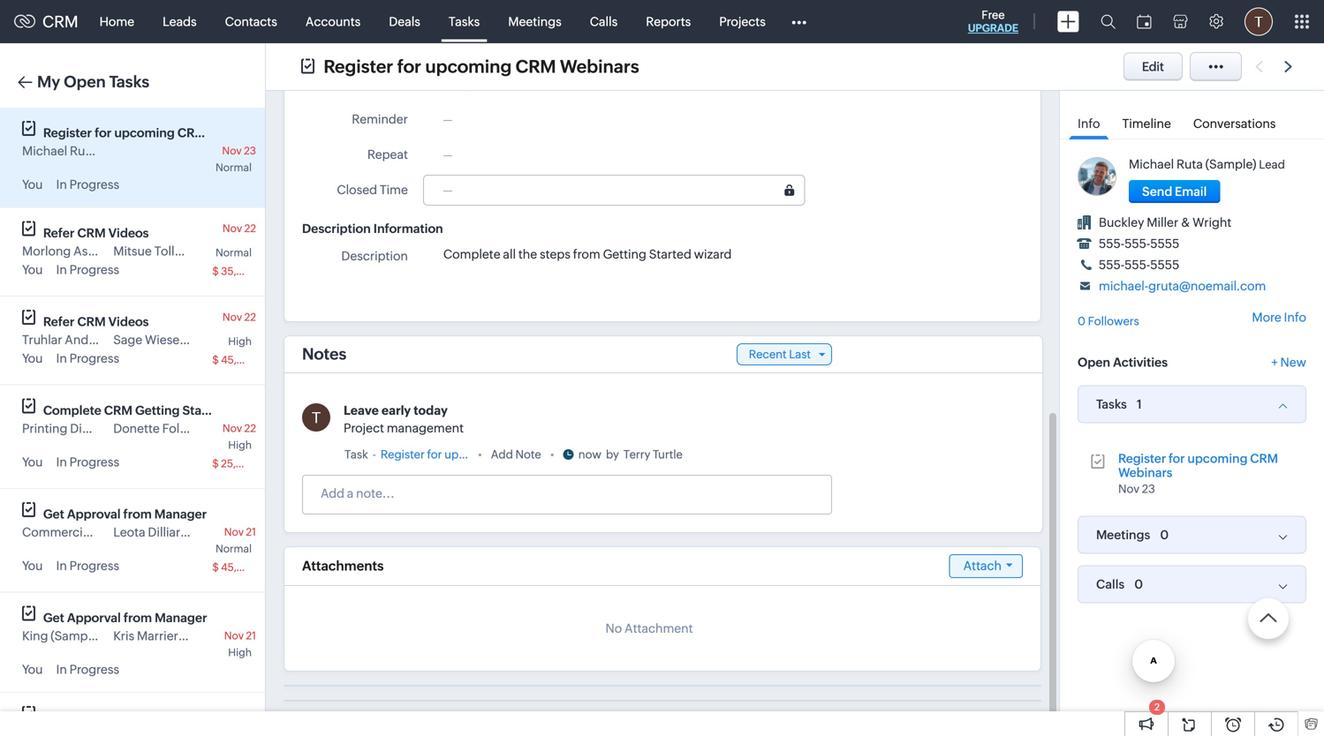 Task type: locate. For each thing, give the bounding box(es) containing it.
2 555-555-5555 from the top
[[1099, 258, 1180, 272]]

(sample) down apporval
[[51, 629, 102, 644]]

you down the king
[[22, 663, 43, 677]]

21 inside get approval from manager nov 21
[[246, 527, 256, 538]]

high down kris marrier (sample)
[[228, 647, 252, 659]]

1 you from the top
[[22, 178, 43, 192]]

0 horizontal spatial michael
[[22, 144, 67, 158]]

truhlar right and
[[91, 333, 131, 347]]

add
[[491, 448, 513, 461]]

mon,
[[519, 79, 544, 91]]

1 vertical spatial info
[[1284, 310, 1307, 324]]

• left add
[[478, 448, 482, 461]]

2 horizontal spatial webinars
[[1118, 466, 1173, 480]]

open down 0 followers
[[1078, 356, 1110, 370]]

1 vertical spatial complete
[[43, 404, 101, 418]]

terry down register for upcoming crm webinars
[[443, 77, 473, 91]]

1 get from the top
[[43, 508, 64, 522]]

2 high from the top
[[228, 439, 252, 451]]

2 vertical spatial for
[[1169, 452, 1185, 466]]

started up donette foller (sample)
[[182, 404, 226, 418]]

0 horizontal spatial turtle
[[475, 77, 507, 91]]

(sample) right wieser
[[187, 333, 238, 347]]

0 vertical spatial open
[[64, 73, 106, 91]]

0 followers
[[1078, 315, 1139, 328]]

in progress down morlong associates
[[56, 263, 119, 277]]

complete up "printing dimensions"
[[43, 404, 101, 418]]

description for description
[[341, 249, 408, 263]]

2 in progress from the top
[[56, 263, 119, 277]]

in progress for press
[[56, 559, 119, 573]]

21 inside get apporval from manager nov 21
[[246, 630, 256, 642]]

get for get apporval from manager
[[43, 611, 64, 625]]

info
[[1078, 117, 1100, 131], [1284, 310, 1307, 324]]

manager for marrier
[[155, 611, 207, 625]]

get inside get approval from manager nov 21
[[43, 508, 64, 522]]

in progress down commercial press at the left bottom of page
[[56, 559, 119, 573]]

0 vertical spatial description
[[302, 222, 371, 236]]

2 vertical spatial from
[[124, 611, 152, 625]]

tasks link
[[435, 0, 494, 43]]

1 horizontal spatial getting
[[603, 247, 647, 261]]

2 you from the top
[[22, 263, 43, 277]]

5555 down the buckley miller & wright
[[1150, 237, 1180, 251]]

reports
[[646, 15, 691, 29]]

(sample) for donette foller (sample)
[[197, 422, 248, 436]]

register
[[324, 57, 393, 77], [43, 126, 92, 140], [1118, 452, 1166, 466]]

0 vertical spatial get
[[43, 508, 64, 522]]

time
[[380, 183, 408, 197]]

1 vertical spatial terry
[[623, 448, 651, 461]]

projects link
[[705, 0, 780, 43]]

2 nov 22 from the top
[[223, 311, 256, 323]]

0 vertical spatial steps
[[540, 247, 571, 261]]

6 you from the top
[[22, 663, 43, 677]]

nov 22
[[223, 223, 256, 235], [223, 311, 256, 323]]

progress down kris
[[69, 663, 119, 677]]

profile image
[[1245, 8, 1273, 36]]

3 high from the top
[[228, 647, 252, 659]]

2 vertical spatial upcoming
[[1188, 452, 1248, 466]]

5555 up michael-gruta@noemail.com link
[[1150, 258, 1180, 272]]

1 vertical spatial getting
[[135, 404, 180, 418]]

in progress for (sample)
[[56, 663, 119, 677]]

$ left '25,000.00'
[[212, 458, 219, 470]]

4 $ from the top
[[212, 562, 219, 574]]

None button
[[1129, 180, 1220, 203]]

in progress
[[56, 178, 119, 192], [56, 263, 119, 277], [56, 352, 119, 366], [56, 455, 119, 470], [56, 559, 119, 573], [56, 663, 119, 677]]

description down closed
[[302, 222, 371, 236]]

attachment
[[625, 622, 693, 636]]

3 $ from the top
[[212, 458, 219, 470]]

tasks left 1
[[1096, 398, 1127, 412]]

1 horizontal spatial steps
[[540, 247, 571, 261]]

2 in from the top
[[56, 263, 67, 277]]

2 $ from the top
[[212, 354, 219, 366]]

45,000.00 down leota dilliard (sample) on the bottom of the page
[[221, 562, 275, 574]]

1 vertical spatial steps
[[229, 404, 261, 418]]

you down the morlong
[[22, 263, 43, 277]]

6 in from the top
[[56, 663, 67, 677]]

03:06
[[611, 79, 642, 91]]

0 vertical spatial refer
[[43, 226, 75, 240]]

refer crm videos
[[43, 226, 149, 240], [43, 315, 149, 329]]

22 inside 'complete crm getting started steps nov 22'
[[244, 423, 256, 435]]

refer up the morlong
[[43, 226, 75, 240]]

progress down associates
[[69, 263, 119, 277]]

crm link
[[14, 13, 78, 31]]

1 in from the top
[[56, 178, 67, 192]]

register for upcoming crm webinars nov 23
[[43, 126, 264, 157], [1118, 452, 1278, 496]]

get approval from manager nov 21
[[43, 508, 256, 538]]

in progress for dimensions
[[56, 455, 119, 470]]

21 down '25,000.00'
[[246, 527, 256, 538]]

create menu element
[[1047, 0, 1090, 43]]

3 in progress from the top
[[56, 352, 119, 366]]

1 vertical spatial refer crm videos
[[43, 315, 149, 329]]

3 normal from the top
[[216, 543, 252, 555]]

2 horizontal spatial 0
[[1160, 528, 1169, 542]]

ruta inside michael ruta (sample) normal
[[70, 144, 96, 158]]

open right my
[[64, 73, 106, 91]]

$ down sage wieser (sample)
[[212, 354, 219, 366]]

1 vertical spatial 45,000.00
[[221, 562, 275, 574]]

from up kris
[[124, 611, 152, 625]]

refer crm videos up truhlar and truhlar attys
[[43, 315, 149, 329]]

terry right by
[[623, 448, 651, 461]]

in down printing
[[56, 455, 67, 470]]

1 vertical spatial 0
[[1160, 528, 1169, 542]]

progress for (sample)
[[69, 663, 119, 677]]

gruta@noemail.com
[[1148, 279, 1266, 293]]

sage wieser (sample)
[[113, 333, 238, 347]]

you down printing
[[22, 455, 43, 470]]

2 videos from the top
[[108, 315, 149, 329]]

1 vertical spatial started
[[182, 404, 226, 418]]

you down 'commercial'
[[22, 559, 43, 573]]

22 for mitsue tollner (sample)
[[244, 223, 256, 235]]

•
[[478, 448, 482, 461], [550, 448, 555, 461]]

0 horizontal spatial 0
[[1078, 315, 1086, 328]]

modified by
[[340, 77, 408, 91]]

info left timeline
[[1078, 117, 1100, 131]]

getting
[[603, 247, 647, 261], [135, 404, 180, 418]]

from inside get approval from manager nov 21
[[123, 508, 152, 522]]

2 5555 from the top
[[1150, 258, 1180, 272]]

get inside get apporval from manager nov 21
[[43, 611, 64, 625]]

2 vertical spatial 0
[[1134, 578, 1143, 592]]

1 horizontal spatial open
[[1078, 356, 1110, 370]]

22
[[244, 223, 256, 235], [244, 311, 256, 323], [244, 423, 256, 435]]

manager up leota dilliard (sample) on the bottom of the page
[[154, 508, 207, 522]]

2 horizontal spatial register
[[1118, 452, 1166, 466]]

followers
[[1088, 315, 1139, 328]]

0 horizontal spatial info
[[1078, 117, 1100, 131]]

1 videos from the top
[[108, 226, 149, 240]]

0 horizontal spatial 23
[[244, 145, 256, 157]]

1 vertical spatial nov 22
[[223, 311, 256, 323]]

0 horizontal spatial tasks
[[109, 73, 149, 91]]

high down $ 35,000.00
[[228, 336, 252, 348]]

1 vertical spatial videos
[[108, 315, 149, 329]]

(sample) right marrier on the left
[[181, 629, 232, 644]]

(sample) inside michael ruta (sample) normal
[[99, 144, 150, 158]]

in progress down michael ruta (sample) normal
[[56, 178, 119, 192]]

you for king (sample)
[[22, 663, 43, 677]]

sage
[[113, 333, 142, 347]]

$ 45,000.00 for leota dilliard (sample)
[[212, 562, 275, 574]]

0 horizontal spatial ruta
[[70, 144, 96, 158]]

videos up mitsue
[[108, 226, 149, 240]]

michael down my
[[22, 144, 67, 158]]

1 truhlar from the left
[[22, 333, 62, 347]]

2 refer crm videos from the top
[[43, 315, 149, 329]]

1 vertical spatial get
[[43, 611, 64, 625]]

nov
[[561, 79, 581, 91], [222, 145, 242, 157], [223, 223, 242, 235], [223, 311, 242, 323], [223, 423, 242, 435], [1118, 483, 1140, 496], [224, 527, 244, 538], [224, 630, 244, 642]]

2 vertical spatial 22
[[244, 423, 256, 435]]

complete inside 'complete crm getting started steps nov 22'
[[43, 404, 101, 418]]

pm
[[644, 79, 659, 91]]

donette foller (sample)
[[113, 422, 248, 436]]

open
[[64, 73, 106, 91], [1078, 356, 1110, 370]]

1 vertical spatial description
[[341, 249, 408, 263]]

michael inside michael ruta (sample) normal
[[22, 144, 67, 158]]

crm inside 'complete crm getting started steps nov 22'
[[104, 404, 132, 418]]

1 refer crm videos from the top
[[43, 226, 149, 240]]

leave early today project management
[[344, 404, 464, 435]]

25,000.00
[[221, 458, 274, 470]]

normal inside michael ruta (sample) normal
[[216, 162, 252, 174]]

in for printing
[[56, 455, 67, 470]]

refer for truhlar
[[43, 315, 75, 329]]

progress down michael ruta (sample) normal
[[69, 178, 119, 192]]

2 vertical spatial register
[[1118, 452, 1166, 466]]

4 progress from the top
[[69, 455, 119, 470]]

commercial press
[[22, 526, 125, 540]]

5 in progress from the top
[[56, 559, 119, 573]]

getting left wizard
[[603, 247, 647, 261]]

(sample)
[[99, 144, 150, 158], [1206, 157, 1257, 171], [196, 244, 247, 258], [187, 333, 238, 347], [197, 422, 248, 436], [190, 526, 241, 540], [51, 629, 102, 644], [181, 629, 232, 644]]

1 horizontal spatial for
[[397, 57, 421, 77]]

$ 45,000.00 down leota dilliard (sample) on the bottom of the page
[[212, 562, 275, 574]]

edit button
[[1124, 53, 1183, 81]]

1 vertical spatial refer
[[43, 315, 75, 329]]

manager inside get apporval from manager nov 21
[[155, 611, 207, 625]]

5555
[[1150, 237, 1180, 251], [1150, 258, 1180, 272]]

manager inside get approval from manager nov 21
[[154, 508, 207, 522]]

(sample) up $ 35,000.00
[[196, 244, 247, 258]]

getting up foller at the bottom of the page
[[135, 404, 180, 418]]

get up 'commercial'
[[43, 508, 64, 522]]

you down truhlar and truhlar attys
[[22, 352, 43, 366]]

0 vertical spatial from
[[573, 247, 600, 261]]

in down 'commercial'
[[56, 559, 67, 573]]

(sample) down my open tasks on the top of page
[[99, 144, 150, 158]]

$ left 35,000.00
[[212, 265, 219, 277]]

3 you from the top
[[22, 352, 43, 366]]

0 horizontal spatial truhlar
[[22, 333, 62, 347]]

21 for kris marrier (sample)
[[246, 630, 256, 642]]

progress down press
[[69, 559, 119, 573]]

0 vertical spatial info
[[1078, 117, 1100, 131]]

ruta up "&"
[[1177, 157, 1203, 171]]

nov inside get apporval from manager nov 21
[[224, 630, 244, 642]]

0 vertical spatial $ 45,000.00
[[212, 354, 275, 366]]

1 horizontal spatial ruta
[[1177, 157, 1203, 171]]

1 vertical spatial 555-555-5555
[[1099, 258, 1180, 272]]

2 horizontal spatial tasks
[[1096, 398, 1127, 412]]

0 vertical spatial webinars
[[560, 57, 639, 77]]

getting inside 'complete crm getting started steps nov 22'
[[135, 404, 180, 418]]

started
[[649, 247, 692, 261], [182, 404, 226, 418]]

started inside 'complete crm getting started steps nov 22'
[[182, 404, 226, 418]]

info right more
[[1284, 310, 1307, 324]]

21 right kris marrier (sample)
[[246, 630, 256, 642]]

crm
[[42, 13, 78, 31], [516, 57, 556, 77], [177, 126, 206, 140], [77, 226, 106, 240], [77, 315, 106, 329], [104, 404, 132, 418], [1250, 452, 1278, 466], [109, 712, 137, 726]]

0 horizontal spatial steps
[[229, 404, 261, 418]]

4 in from the top
[[56, 455, 67, 470]]

22 down 35,000.00
[[244, 311, 256, 323]]

you for morlong associates
[[22, 263, 43, 277]]

$ for foller
[[212, 458, 219, 470]]

the
[[518, 247, 537, 261]]

home link
[[85, 0, 149, 43]]

1 horizontal spatial 0
[[1134, 578, 1143, 592]]

register left by
[[324, 57, 393, 77]]

closed
[[337, 183, 377, 197]]

0 horizontal spatial upcoming
[[114, 126, 175, 140]]

in progress down the king (sample)
[[56, 663, 119, 677]]

Other Modules field
[[780, 8, 818, 36]]

last
[[789, 348, 811, 361]]

truhlar left and
[[22, 333, 62, 347]]

$ 45,000.00 down sage wieser (sample)
[[212, 354, 275, 366]]

6 progress from the top
[[69, 663, 119, 677]]

tasks up register for upcoming crm webinars
[[449, 15, 480, 29]]

1 horizontal spatial 23
[[1142, 483, 1155, 496]]

1 nov 22 from the top
[[223, 223, 256, 235]]

1 high from the top
[[228, 336, 252, 348]]

leota dilliard (sample)
[[113, 526, 241, 540]]

45,000.00 for sage wieser (sample)
[[221, 354, 275, 366]]

commercial
[[22, 526, 92, 540]]

videos up sage
[[108, 315, 149, 329]]

ruta for michael ruta (sample) lead
[[1177, 157, 1203, 171]]

0 vertical spatial 22
[[244, 223, 256, 235]]

(sample) right "dilliard"
[[190, 526, 241, 540]]

new
[[1281, 356, 1307, 370]]

0 horizontal spatial webinars
[[209, 126, 264, 140]]

complete left 'all'
[[443, 247, 501, 261]]

refer
[[43, 226, 75, 240], [43, 315, 75, 329]]

0 horizontal spatial started
[[182, 404, 226, 418]]

tasks
[[449, 15, 480, 29], [109, 73, 149, 91], [1096, 398, 1127, 412]]

2 normal from the top
[[216, 247, 252, 259]]

35,000.00
[[221, 265, 275, 277]]

1 horizontal spatial meetings
[[1096, 528, 1151, 542]]

1 $ 45,000.00 from the top
[[212, 354, 275, 366]]

projects
[[719, 15, 766, 29]]

2 22 from the top
[[244, 311, 256, 323]]

(sample) for kris marrier (sample)
[[181, 629, 232, 644]]

you for printing dimensions
[[22, 455, 43, 470]]

3 in from the top
[[56, 352, 67, 366]]

0 vertical spatial register for upcoming crm webinars nov 23
[[43, 126, 264, 157]]

-
[[373, 448, 376, 461]]

started left wizard
[[649, 247, 692, 261]]

1 refer from the top
[[43, 226, 75, 240]]

1 $ from the top
[[212, 265, 219, 277]]

morlong
[[22, 244, 71, 258]]

0 horizontal spatial calls
[[590, 15, 618, 29]]

progress for associates
[[69, 263, 119, 277]]

4 in progress from the top
[[56, 455, 119, 470]]

2 get from the top
[[43, 611, 64, 625]]

steps up $ 25,000.00
[[229, 404, 261, 418]]

recent
[[749, 348, 787, 361]]

michael down timeline
[[1129, 157, 1174, 171]]

get up the king (sample)
[[43, 611, 64, 625]]

1 horizontal spatial register for upcoming crm webinars nov 23
[[1118, 452, 1278, 496]]

0 for meetings
[[1160, 528, 1169, 542]]

22 up 35,000.00
[[244, 223, 256, 235]]

1 vertical spatial 21
[[246, 630, 256, 642]]

1 vertical spatial register
[[43, 126, 92, 140]]

45,000.00
[[221, 354, 275, 366], [221, 562, 275, 574]]

michael ruta (sample) lead
[[1129, 157, 1285, 171]]

1 horizontal spatial webinars
[[560, 57, 639, 77]]

ruta down my open tasks on the top of page
[[70, 144, 96, 158]]

nov inside get approval from manager nov 21
[[224, 527, 244, 538]]

from right the the
[[573, 247, 600, 261]]

notes
[[302, 345, 347, 364]]

in for commercial
[[56, 559, 67, 573]]

description for description information
[[302, 222, 371, 236]]

high for donette foller (sample)
[[228, 439, 252, 451]]

1 vertical spatial register for upcoming crm webinars nov 23
[[1118, 452, 1278, 496]]

customize
[[43, 712, 106, 726]]

1 horizontal spatial turtle
[[653, 448, 683, 461]]

(sample) down 'conversations'
[[1206, 157, 1257, 171]]

1 22 from the top
[[244, 223, 256, 235]]

description down description information
[[341, 249, 408, 263]]

45,000.00 down sage wieser (sample)
[[221, 354, 275, 366]]

2 vertical spatial webinars
[[1118, 466, 1173, 480]]

2 21 from the top
[[246, 630, 256, 642]]

register down my
[[43, 126, 92, 140]]

1 vertical spatial $ 45,000.00
[[212, 562, 275, 574]]

conversations
[[1193, 117, 1276, 131]]

• add note •
[[478, 448, 555, 461]]

get
[[43, 508, 64, 522], [43, 611, 64, 625]]

1 vertical spatial from
[[123, 508, 152, 522]]

(sample) up $ 25,000.00
[[197, 422, 248, 436]]

2 refer from the top
[[43, 315, 75, 329]]

home
[[99, 15, 134, 29]]

0 horizontal spatial complete
[[43, 404, 101, 418]]

2 truhlar from the left
[[91, 333, 131, 347]]

1 vertical spatial open
[[1078, 356, 1110, 370]]

555-555-5555
[[1099, 237, 1180, 251], [1099, 258, 1180, 272]]

refer crm videos up associates
[[43, 226, 149, 240]]

6 in progress from the top
[[56, 663, 119, 677]]

you up the morlong
[[22, 178, 43, 192]]

steps right the the
[[540, 247, 571, 261]]

turtle down register for upcoming crm webinars
[[475, 77, 507, 91]]

from
[[573, 247, 600, 261], [123, 508, 152, 522], [124, 611, 152, 625]]

2 45,000.00 from the top
[[221, 562, 275, 574]]

23
[[244, 145, 256, 157], [1142, 483, 1155, 496]]

0 vertical spatial 555-555-5555
[[1099, 237, 1180, 251]]

refer up and
[[43, 315, 75, 329]]

555-555-5555 up michael-
[[1099, 258, 1180, 272]]

0 vertical spatial started
[[649, 247, 692, 261]]

3 progress from the top
[[69, 352, 119, 366]]

$ 35,000.00
[[212, 265, 275, 277]]

5 in from the top
[[56, 559, 67, 573]]

(sample) for leota dilliard (sample)
[[190, 526, 241, 540]]

0 for calls
[[1134, 578, 1143, 592]]

1 normal from the top
[[216, 162, 252, 174]]

0 vertical spatial 0
[[1078, 315, 1086, 328]]

meetings link
[[494, 0, 576, 43]]

manager
[[154, 508, 207, 522], [155, 611, 207, 625]]

5 you from the top
[[22, 559, 43, 573]]

0 vertical spatial normal
[[216, 162, 252, 174]]

in down and
[[56, 352, 67, 366]]

22 for sage wieser (sample)
[[244, 311, 256, 323]]

22 up '25,000.00'
[[244, 423, 256, 435]]

timeline link
[[1113, 104, 1180, 139]]

high up $ 25,000.00
[[228, 439, 252, 451]]

my open tasks
[[37, 73, 149, 91]]

truhlar
[[22, 333, 62, 347], [91, 333, 131, 347]]

2 vertical spatial high
[[228, 647, 252, 659]]

5 progress from the top
[[69, 559, 119, 573]]

in for morlong
[[56, 263, 67, 277]]

leave
[[344, 404, 379, 418]]

progress down truhlar and truhlar attys
[[69, 352, 119, 366]]

in up the morlong
[[56, 178, 67, 192]]

nov 22 for sage wieser (sample)
[[223, 311, 256, 323]]

videos for mitsue
[[108, 226, 149, 240]]

from inside get apporval from manager nov 21
[[124, 611, 152, 625]]

4 you from the top
[[22, 455, 43, 470]]

in progress for and
[[56, 352, 119, 366]]

0 vertical spatial tasks
[[449, 15, 480, 29]]

555-555-5555 down buckley
[[1099, 237, 1180, 251]]

1 45,000.00 from the top
[[221, 354, 275, 366]]

1 vertical spatial 5555
[[1150, 258, 1180, 272]]

upcoming
[[425, 57, 512, 77], [114, 126, 175, 140], [1188, 452, 1248, 466]]

2 horizontal spatial upcoming
[[1188, 452, 1248, 466]]

in down the morlong
[[56, 263, 67, 277]]

foller
[[162, 422, 194, 436]]

$ down leota dilliard (sample) on the bottom of the page
[[212, 562, 219, 574]]

in for truhlar
[[56, 352, 67, 366]]

turtle right by
[[653, 448, 683, 461]]

0 horizontal spatial •
[[478, 448, 482, 461]]

2 progress from the top
[[69, 263, 119, 277]]

0 vertical spatial high
[[228, 336, 252, 348]]

Add a note... field
[[303, 485, 830, 503]]

complete
[[443, 247, 501, 261], [43, 404, 101, 418]]

needs
[[184, 712, 220, 726]]

• right note
[[550, 448, 555, 461]]

1 21 from the top
[[246, 527, 256, 538]]

0 vertical spatial nov 22
[[223, 223, 256, 235]]

progress down dimensions
[[69, 455, 119, 470]]

$ 45,000.00 for sage wieser (sample)
[[212, 354, 275, 366]]

555-
[[1099, 237, 1125, 251], [1125, 237, 1150, 251], [1099, 258, 1125, 272], [1125, 258, 1150, 272]]

progress for dimensions
[[69, 455, 119, 470]]

ruta for michael ruta (sample) normal
[[70, 144, 96, 158]]

2 vertical spatial tasks
[[1096, 398, 1127, 412]]

buckley
[[1099, 216, 1144, 230]]

1 vertical spatial 22
[[244, 311, 256, 323]]

0 vertical spatial turtle
[[475, 77, 507, 91]]

from up leota
[[123, 508, 152, 522]]

0 vertical spatial manager
[[154, 508, 207, 522]]

0 horizontal spatial getting
[[135, 404, 180, 418]]

3 22 from the top
[[244, 423, 256, 435]]

1 horizontal spatial complete
[[443, 247, 501, 261]]

nov 22 down $ 35,000.00
[[223, 311, 256, 323]]

manager up kris marrier (sample)
[[155, 611, 207, 625]]

for
[[397, 57, 421, 77], [95, 126, 112, 140], [1169, 452, 1185, 466]]

tasks down home
[[109, 73, 149, 91]]

in progress down truhlar and truhlar attys
[[56, 352, 119, 366]]

in progress down "printing dimensions"
[[56, 455, 119, 470]]

2 $ 45,000.00 from the top
[[212, 562, 275, 574]]

register down 1
[[1118, 452, 1166, 466]]

in down the king (sample)
[[56, 663, 67, 677]]

0 vertical spatial 21
[[246, 527, 256, 538]]

nov 22 up $ 35,000.00
[[223, 223, 256, 235]]



Task type: vqa. For each thing, say whether or not it's contained in the screenshot.


Task type: describe. For each thing, give the bounding box(es) containing it.
0 vertical spatial for
[[397, 57, 421, 77]]

approval
[[67, 508, 121, 522]]

complete for complete all the steps from getting started wizard
[[443, 247, 501, 261]]

normal for get approval from manager
[[216, 543, 252, 555]]

free
[[982, 8, 1005, 22]]

you for truhlar and truhlar attys
[[22, 352, 43, 366]]

1 horizontal spatial info
[[1284, 310, 1307, 324]]

$ for wieser
[[212, 354, 219, 366]]

videos for sage
[[108, 315, 149, 329]]

task
[[345, 448, 368, 461]]

attachments
[[302, 559, 384, 574]]

complete crm getting started steps nov 22
[[43, 404, 261, 435]]

next record image
[[1284, 61, 1296, 72]]

note
[[515, 448, 541, 461]]

upgrade
[[968, 22, 1019, 34]]

1 555-555-5555 from the top
[[1099, 237, 1180, 251]]

marrier
[[137, 629, 178, 644]]

michael ruta (sample) link
[[1129, 157, 1257, 171]]

king (sample)
[[22, 629, 102, 644]]

complete for complete crm getting started steps nov 22
[[43, 404, 101, 418]]

edit
[[1142, 60, 1164, 74]]

accounts link
[[291, 0, 375, 43]]

manager for dilliard
[[154, 508, 207, 522]]

reports link
[[632, 0, 705, 43]]

create menu image
[[1057, 11, 1080, 32]]

calls link
[[576, 0, 632, 43]]

1 vertical spatial webinars
[[209, 126, 264, 140]]

1 horizontal spatial upcoming
[[425, 57, 512, 77]]

you for commercial press
[[22, 559, 43, 573]]

kris marrier (sample)
[[113, 629, 232, 644]]

press
[[95, 526, 125, 540]]

customize crm to your needs
[[43, 712, 220, 726]]

kris
[[113, 629, 134, 644]]

michael-gruta@noemail.com link
[[1099, 279, 1266, 293]]

1 horizontal spatial register
[[324, 57, 393, 77]]

closed time
[[337, 183, 408, 197]]

1 horizontal spatial tasks
[[449, 15, 480, 29]]

get for get approval from manager
[[43, 508, 64, 522]]

michael for michael ruta (sample) normal
[[22, 144, 67, 158]]

0 vertical spatial terry
[[443, 77, 473, 91]]

1 in progress from the top
[[56, 178, 119, 192]]

michael-
[[1099, 279, 1149, 293]]

steps inside 'complete crm getting started steps nov 22'
[[229, 404, 261, 418]]

search element
[[1090, 0, 1126, 43]]

dimensions
[[70, 422, 137, 436]]

$ 25,000.00
[[212, 458, 274, 470]]

reminder
[[352, 112, 408, 126]]

now
[[578, 448, 602, 461]]

(sample) for sage wieser (sample)
[[187, 333, 238, 347]]

management
[[387, 421, 464, 435]]

2 • from the left
[[550, 448, 555, 461]]

search image
[[1101, 14, 1116, 29]]

1 vertical spatial 23
[[1142, 483, 1155, 496]]

in for king
[[56, 663, 67, 677]]

printing dimensions
[[22, 422, 137, 436]]

1 vertical spatial meetings
[[1096, 528, 1151, 542]]

1 vertical spatial upcoming
[[114, 126, 175, 140]]

(sample) for michael ruta (sample) lead
[[1206, 157, 1257, 171]]

complete all the steps from getting started wizard
[[443, 247, 732, 261]]

contacts link
[[211, 0, 291, 43]]

truhlar and truhlar attys
[[22, 333, 163, 347]]

lead
[[1259, 158, 1285, 171]]

high for sage wieser (sample)
[[228, 336, 252, 348]]

(sample) for mitsue tollner (sample)
[[196, 244, 247, 258]]

wieser
[[145, 333, 184, 347]]

1 5555 from the top
[[1150, 237, 1180, 251]]

high for kris marrier (sample)
[[228, 647, 252, 659]]

by
[[606, 448, 619, 461]]

1 progress from the top
[[69, 178, 119, 192]]

$ for tollner
[[212, 265, 219, 277]]

associates
[[73, 244, 135, 258]]

leads
[[163, 15, 197, 29]]

normal for refer crm videos
[[216, 247, 252, 259]]

nov inside 'complete crm getting started steps nov 22'
[[223, 423, 242, 435]]

more
[[1252, 310, 1282, 324]]

calendar image
[[1137, 15, 1152, 29]]

45,000.00 for leota dilliard (sample)
[[221, 562, 275, 574]]

in progress for associates
[[56, 263, 119, 277]]

20
[[546, 79, 559, 91]]

progress for press
[[69, 559, 119, 573]]

info link
[[1069, 104, 1109, 140]]

michael for michael ruta (sample) lead
[[1129, 157, 1174, 171]]

get apporval from manager nov 21
[[43, 611, 256, 642]]

0 horizontal spatial for
[[95, 126, 112, 140]]

register for upcoming crm webinars link
[[1118, 452, 1278, 480]]

1 vertical spatial calls
[[1096, 578, 1125, 592]]

wright
[[1193, 216, 1232, 230]]

&
[[1181, 216, 1190, 230]]

(sample) for michael ruta (sample) normal
[[99, 144, 150, 158]]

repeat
[[367, 147, 408, 162]]

0 horizontal spatial register for upcoming crm webinars nov 23
[[43, 126, 264, 157]]

my
[[37, 73, 60, 91]]

no
[[606, 622, 622, 636]]

1 horizontal spatial terry
[[623, 448, 651, 461]]

0 horizontal spatial open
[[64, 73, 106, 91]]

early
[[382, 404, 411, 418]]

contacts
[[225, 15, 277, 29]]

information
[[373, 222, 443, 236]]

your
[[155, 712, 181, 726]]

tollner
[[154, 244, 194, 258]]

0 vertical spatial meetings
[[508, 15, 562, 29]]

mitsue tollner (sample)
[[113, 244, 247, 258]]

mitsue
[[113, 244, 152, 258]]

deals
[[389, 15, 420, 29]]

buckley miller & wright
[[1099, 216, 1232, 230]]

previous record image
[[1255, 61, 1263, 72]]

conversations link
[[1185, 104, 1285, 139]]

+
[[1272, 356, 1278, 370]]

nov 22 for mitsue tollner (sample)
[[223, 223, 256, 235]]

1 • from the left
[[478, 448, 482, 461]]

$ for dilliard
[[212, 562, 219, 574]]

miller
[[1147, 216, 1179, 230]]

0 horizontal spatial register
[[43, 126, 92, 140]]

21 for leota dilliard (sample)
[[246, 527, 256, 538]]

more info link
[[1252, 310, 1307, 324]]

from for leota dilliard (sample)
[[123, 508, 152, 522]]

profile element
[[1234, 0, 1284, 43]]

0 vertical spatial calls
[[590, 15, 618, 29]]

attach
[[963, 559, 1002, 573]]

modified
[[340, 77, 391, 91]]

refer for morlong
[[43, 226, 75, 240]]

refer crm videos for associates
[[43, 226, 149, 240]]

all
[[503, 247, 516, 261]]

open activities
[[1078, 356, 1168, 370]]

1 vertical spatial tasks
[[109, 73, 149, 91]]

wizard
[[694, 247, 732, 261]]

register for upcoming crm webinars
[[324, 57, 639, 77]]

donette
[[113, 422, 160, 436]]

morlong associates
[[22, 244, 135, 258]]

refer crm videos for and
[[43, 315, 149, 329]]

free upgrade
[[968, 8, 1019, 34]]

and
[[65, 333, 89, 347]]

project
[[344, 421, 384, 435]]

attach link
[[949, 555, 1023, 578]]

1 vertical spatial turtle
[[653, 448, 683, 461]]

from for kris marrier (sample)
[[124, 611, 152, 625]]

2 horizontal spatial for
[[1169, 452, 1185, 466]]

apporval
[[67, 611, 121, 625]]

progress for and
[[69, 352, 119, 366]]

0 vertical spatial 23
[[244, 145, 256, 157]]

activities
[[1113, 356, 1168, 370]]



